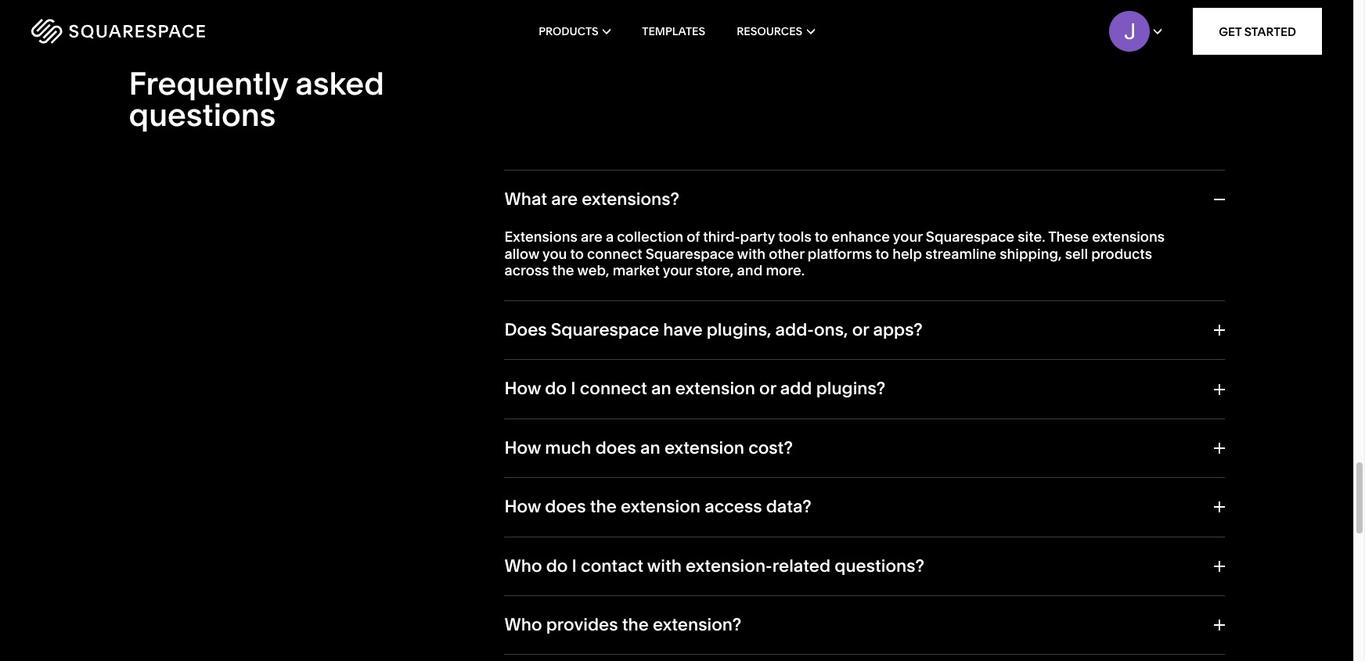 Task type: vqa. For each thing, say whether or not it's contained in the screenshot.
Nature in the top of the page
no



Task type: describe. For each thing, give the bounding box(es) containing it.
other
[[769, 245, 805, 263]]

platforms
[[808, 245, 872, 263]]

1 horizontal spatial does
[[596, 438, 636, 459]]

sell
[[1065, 245, 1088, 263]]

shipping,
[[1000, 245, 1062, 263]]

squarespace logo image
[[31, 19, 205, 44]]

have
[[663, 319, 703, 341]]

with inside extensions are a collection of third-party tools to enhance your squarespace site. these extensions allow you to connect squarespace with other platforms to help streamline shipping, sell products across the web, market your store, and more.
[[737, 245, 766, 263]]

how for how does the extension access data?
[[505, 497, 541, 518]]

of
[[687, 228, 700, 246]]

cost?
[[749, 438, 793, 459]]

1 vertical spatial connect
[[580, 378, 647, 400]]

0 horizontal spatial does
[[545, 497, 586, 518]]

show answer image for data?
[[1212, 502, 1225, 513]]

plugins?
[[816, 378, 886, 400]]

what are extensions?
[[505, 188, 680, 210]]

frequently
[[129, 64, 288, 102]]

1 vertical spatial an
[[640, 438, 661, 459]]

do for how
[[545, 378, 567, 400]]

questions
[[129, 95, 276, 134]]

or for ons,
[[852, 319, 869, 341]]

contact
[[581, 556, 644, 577]]

connect inside extensions are a collection of third-party tools to enhance your squarespace site. these extensions allow you to connect squarespace with other platforms to help streamline shipping, sell products across the web, market your store, and more.
[[587, 245, 642, 263]]

more.
[[766, 262, 805, 280]]

how much does an extension cost?
[[505, 438, 793, 459]]

tools
[[778, 228, 812, 246]]

asked
[[295, 64, 384, 102]]

0 vertical spatial your
[[893, 228, 923, 246]]

does
[[505, 319, 547, 341]]

plugins,
[[707, 319, 771, 341]]

extension?
[[653, 615, 742, 636]]

products
[[1092, 245, 1152, 263]]

access
[[705, 497, 762, 518]]

show answer image for apps?
[[1212, 325, 1225, 336]]

get
[[1219, 24, 1242, 39]]

templates link
[[642, 0, 705, 63]]

the for provides
[[622, 615, 649, 636]]

allow
[[505, 245, 539, 263]]

resources button
[[737, 0, 815, 63]]

provides
[[546, 615, 618, 636]]

i for connect
[[571, 378, 576, 400]]

questions?
[[835, 556, 925, 577]]

much
[[545, 438, 592, 459]]

0 horizontal spatial with
[[647, 556, 682, 577]]

market
[[613, 262, 660, 280]]

and
[[737, 262, 763, 280]]

get started
[[1219, 24, 1296, 39]]

1 vertical spatial your
[[663, 262, 693, 280]]

collection
[[617, 228, 683, 246]]

site.
[[1018, 228, 1046, 246]]

extensions are a collection of third-party tools to enhance your squarespace site. these extensions allow you to connect squarespace with other platforms to help streamline shipping, sell products across the web, market your store, and more.
[[505, 228, 1165, 280]]

are for what
[[551, 188, 578, 210]]

web,
[[577, 262, 609, 280]]

how for how do i connect an extension or add plugins?
[[505, 378, 541, 400]]

resources
[[737, 24, 803, 38]]

do for who
[[546, 556, 568, 577]]

does squarespace have plugins, add-ons, or apps?
[[505, 319, 923, 341]]

frequently asked questions
[[129, 64, 384, 134]]

extensions
[[1092, 228, 1165, 246]]

add-
[[775, 319, 814, 341]]

related
[[772, 556, 831, 577]]



Task type: locate. For each thing, give the bounding box(es) containing it.
3 how from the top
[[505, 497, 541, 518]]

are
[[551, 188, 578, 210], [581, 228, 603, 246]]

1 horizontal spatial are
[[581, 228, 603, 246]]

1 show answer image from the top
[[1212, 502, 1225, 513]]

ons,
[[814, 319, 848, 341]]

0 vertical spatial does
[[596, 438, 636, 459]]

0 vertical spatial i
[[571, 378, 576, 400]]

1 vertical spatial who
[[505, 615, 542, 636]]

your
[[893, 228, 923, 246], [663, 262, 693, 280]]

2 vertical spatial show answer image
[[1212, 443, 1225, 454]]

does down much at the left bottom of page
[[545, 497, 586, 518]]

connect up 'how much does an extension cost?'
[[580, 378, 647, 400]]

1 vertical spatial are
[[581, 228, 603, 246]]

party
[[740, 228, 775, 246]]

0 horizontal spatial or
[[759, 378, 776, 400]]

extension-
[[686, 556, 773, 577]]

extension down 'how much does an extension cost?'
[[621, 497, 701, 518]]

1 horizontal spatial or
[[852, 319, 869, 341]]

1 horizontal spatial with
[[737, 245, 766, 263]]

show answer image
[[1212, 325, 1225, 336], [1212, 384, 1225, 395], [1212, 443, 1225, 454]]

with left other
[[737, 245, 766, 263]]

the inside extensions are a collection of third-party tools to enhance your squarespace site. these extensions allow you to connect squarespace with other platforms to help streamline shipping, sell products across the web, market your store, and more.
[[552, 262, 574, 280]]

show answer image for add
[[1212, 384, 1225, 395]]

hide answer image
[[1212, 194, 1225, 205]]

2 vertical spatial how
[[505, 497, 541, 518]]

do
[[545, 378, 567, 400], [546, 556, 568, 577]]

1 vertical spatial do
[[546, 556, 568, 577]]

or left the "add"
[[759, 378, 776, 400]]

i
[[571, 378, 576, 400], [572, 556, 577, 577]]

does
[[596, 438, 636, 459], [545, 497, 586, 518]]

to left help
[[876, 245, 889, 263]]

0 vertical spatial an
[[651, 378, 671, 400]]

extension
[[675, 378, 755, 400], [665, 438, 745, 459], [621, 497, 701, 518]]

i left the 'contact'
[[572, 556, 577, 577]]

how do i connect an extension or add plugins?
[[505, 378, 886, 400]]

0 vertical spatial are
[[551, 188, 578, 210]]

0 vertical spatial extension
[[675, 378, 755, 400]]

what
[[505, 188, 547, 210]]

do up much at the left bottom of page
[[545, 378, 567, 400]]

extension down does squarespace have plugins, add-ons, or apps?
[[675, 378, 755, 400]]

i up much at the left bottom of page
[[571, 378, 576, 400]]

1 how from the top
[[505, 378, 541, 400]]

an up how does the extension access data?
[[640, 438, 661, 459]]

1 vertical spatial the
[[590, 497, 617, 518]]

1 show answer image from the top
[[1212, 325, 1225, 336]]

2 show answer image from the top
[[1212, 384, 1225, 395]]

apps?
[[873, 319, 923, 341]]

1 vertical spatial show answer image
[[1212, 384, 1225, 395]]

0 vertical spatial do
[[545, 378, 567, 400]]

1 horizontal spatial your
[[893, 228, 923, 246]]

to right tools
[[815, 228, 828, 246]]

products
[[539, 24, 599, 38]]

an up 'how much does an extension cost?'
[[651, 378, 671, 400]]

show answer image
[[1212, 502, 1225, 513], [1212, 561, 1225, 572], [1212, 620, 1225, 631]]

to
[[815, 228, 828, 246], [570, 245, 584, 263], [876, 245, 889, 263]]

1 vertical spatial show answer image
[[1212, 561, 1225, 572]]

an
[[651, 378, 671, 400], [640, 438, 661, 459]]

who
[[505, 556, 542, 577], [505, 615, 542, 636]]

extension down the how do i connect an extension or add plugins?
[[665, 438, 745, 459]]

extensions
[[505, 228, 578, 246]]

2 horizontal spatial the
[[622, 615, 649, 636]]

your left the store,
[[663, 262, 693, 280]]

streamline
[[925, 245, 997, 263]]

started
[[1245, 24, 1296, 39]]

the for does
[[590, 497, 617, 518]]

0 vertical spatial show answer image
[[1212, 325, 1225, 336]]

1 horizontal spatial to
[[815, 228, 828, 246]]

who provides the extension?
[[505, 615, 742, 636]]

the up the 'contact'
[[590, 497, 617, 518]]

extensions?
[[582, 188, 680, 210]]

are right what
[[551, 188, 578, 210]]

1 vertical spatial how
[[505, 438, 541, 459]]

0 horizontal spatial the
[[552, 262, 574, 280]]

0 horizontal spatial are
[[551, 188, 578, 210]]

with right the 'contact'
[[647, 556, 682, 577]]

0 vertical spatial or
[[852, 319, 869, 341]]

the right provides
[[622, 615, 649, 636]]

third-
[[703, 228, 740, 246]]

these
[[1048, 228, 1089, 246]]

the left web,
[[552, 262, 574, 280]]

2 how from the top
[[505, 438, 541, 459]]

1 horizontal spatial the
[[590, 497, 617, 518]]

how
[[505, 378, 541, 400], [505, 438, 541, 459], [505, 497, 541, 518]]

your right "enhance"
[[893, 228, 923, 246]]

2 show answer image from the top
[[1212, 561, 1225, 572]]

0 horizontal spatial to
[[570, 245, 584, 263]]

squarespace logo link
[[31, 19, 290, 44]]

0 vertical spatial connect
[[587, 245, 642, 263]]

who for who do i contact with extension-related questions?
[[505, 556, 542, 577]]

connect down extensions?
[[587, 245, 642, 263]]

0 vertical spatial how
[[505, 378, 541, 400]]

i for contact
[[572, 556, 577, 577]]

across
[[505, 262, 549, 280]]

1 who from the top
[[505, 556, 542, 577]]

do left the 'contact'
[[546, 556, 568, 577]]

how for how much does an extension cost?
[[505, 438, 541, 459]]

show answer image for extension-
[[1212, 561, 1225, 572]]

1 vertical spatial or
[[759, 378, 776, 400]]

with
[[737, 245, 766, 263], [647, 556, 682, 577]]

enhance
[[832, 228, 890, 246]]

who for who provides the extension?
[[505, 615, 542, 636]]

templates
[[642, 24, 705, 38]]

3 show answer image from the top
[[1212, 443, 1225, 454]]

help
[[893, 245, 922, 263]]

2 vertical spatial extension
[[621, 497, 701, 518]]

0 vertical spatial the
[[552, 262, 574, 280]]

get started link
[[1193, 8, 1322, 55]]

are inside extensions are a collection of third-party tools to enhance your squarespace site. these extensions allow you to connect squarespace with other platforms to help streamline shipping, sell products across the web, market your store, and more.
[[581, 228, 603, 246]]

1 vertical spatial does
[[545, 497, 586, 518]]

0 horizontal spatial your
[[663, 262, 693, 280]]

does right much at the left bottom of page
[[596, 438, 636, 459]]

products button
[[539, 0, 611, 63]]

1 vertical spatial extension
[[665, 438, 745, 459]]

who do i contact with extension-related questions?
[[505, 556, 925, 577]]

2 horizontal spatial to
[[876, 245, 889, 263]]

add
[[780, 378, 812, 400]]

store,
[[696, 262, 734, 280]]

you
[[542, 245, 567, 263]]

are for extensions
[[581, 228, 603, 246]]

or for extension
[[759, 378, 776, 400]]

0 vertical spatial who
[[505, 556, 542, 577]]

how does the extension access data?
[[505, 497, 812, 518]]

2 vertical spatial the
[[622, 615, 649, 636]]

1 vertical spatial with
[[647, 556, 682, 577]]

1 vertical spatial i
[[572, 556, 577, 577]]

or right ons, in the right of the page
[[852, 319, 869, 341]]

3 show answer image from the top
[[1212, 620, 1225, 631]]

0 vertical spatial with
[[737, 245, 766, 263]]

the
[[552, 262, 574, 280], [590, 497, 617, 518], [622, 615, 649, 636]]

data?
[[766, 497, 812, 518]]

or
[[852, 319, 869, 341], [759, 378, 776, 400]]

to right "you"
[[570, 245, 584, 263]]

0 vertical spatial show answer image
[[1212, 502, 1225, 513]]

2 vertical spatial show answer image
[[1212, 620, 1225, 631]]

connect
[[587, 245, 642, 263], [580, 378, 647, 400]]

a
[[606, 228, 614, 246]]

are left a
[[581, 228, 603, 246]]

2 who from the top
[[505, 615, 542, 636]]

squarespace
[[926, 228, 1015, 246], [646, 245, 734, 263], [551, 319, 659, 341]]



